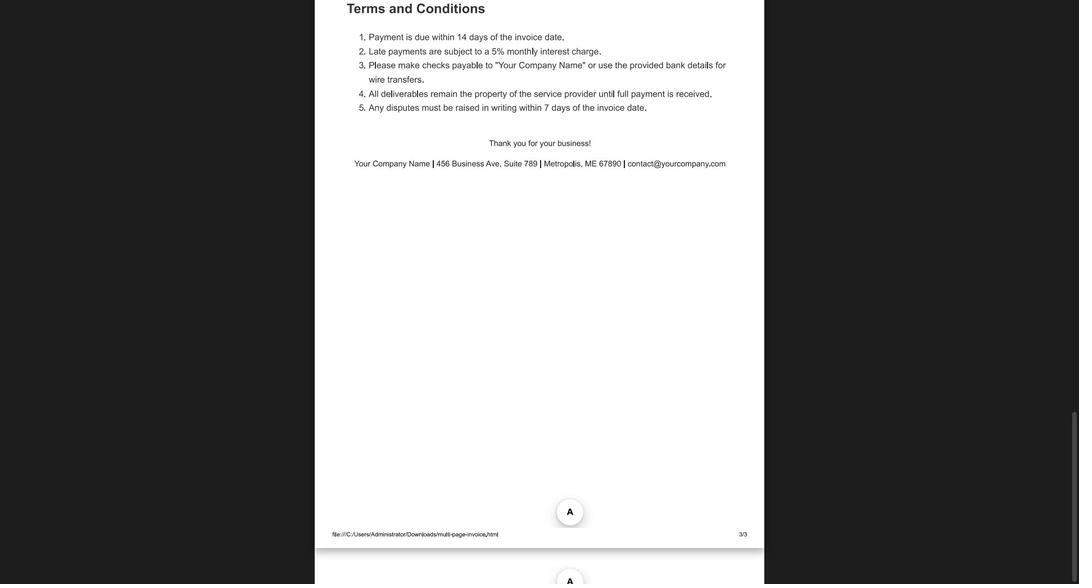 Task type: describe. For each thing, give the bounding box(es) containing it.
pdf icon image
[[13, 13, 23, 23]]

page 3 of 3 element
[[463, 553, 547, 578]]

zoom in image
[[597, 558, 611, 572]]

fit to width image
[[575, 558, 588, 572]]



Task type: vqa. For each thing, say whether or not it's contained in the screenshot.
'Zoom out' image
yes



Task type: locate. For each thing, give the bounding box(es) containing it.
quick sharing actions image
[[1018, 18, 1022, 20]]

document
[[315, 0, 765, 548]]

application
[[0, 0, 1080, 584]]

showing viewer. element
[[0, 0, 1080, 584]]

document inside the showing viewer. element
[[315, 0, 765, 548]]

Page is 3 text field
[[494, 561, 513, 570]]

zoom out image
[[552, 558, 566, 572]]



